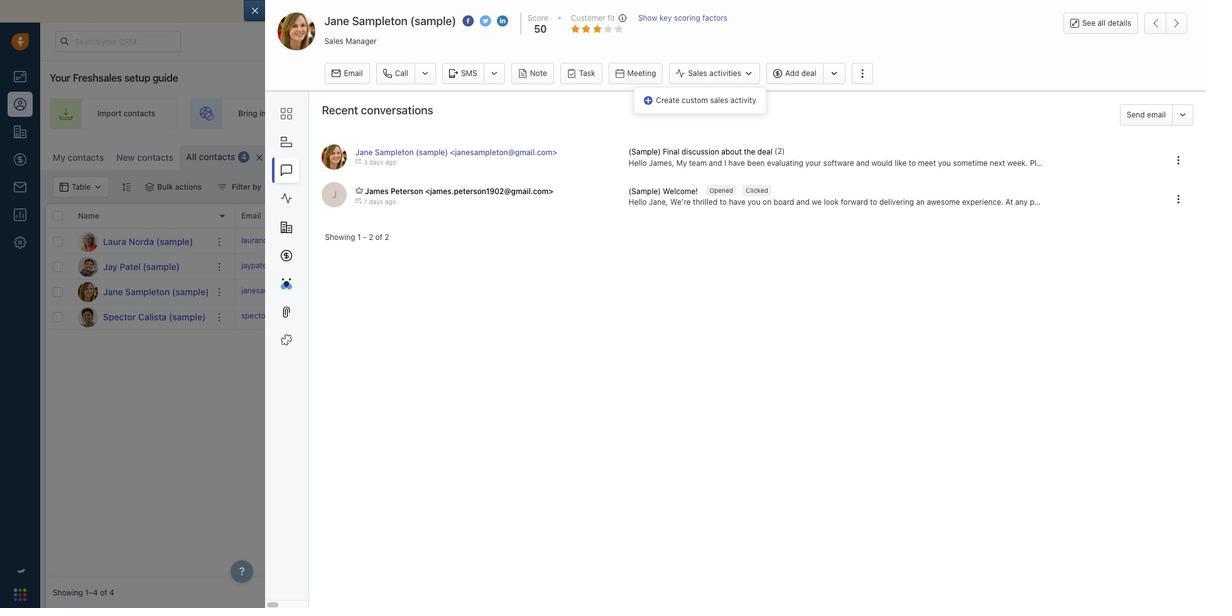Task type: vqa. For each thing, say whether or not it's contained in the screenshot.
Mark
no



Task type: describe. For each thing, give the bounding box(es) containing it.
4167348672
[[336, 236, 381, 245]]

route leads to your team
[[542, 109, 633, 118]]

0 vertical spatial email
[[587, 6, 609, 16]]

⌘ o
[[342, 153, 357, 162]]

sales manager
[[325, 36, 377, 46]]

days for (sample) final discussion about the deal
[[370, 159, 384, 166]]

all contacts link
[[186, 151, 235, 163]]

show key scoring factors link
[[638, 13, 728, 36]]

score
[[528, 13, 548, 23]]

1 2 from the left
[[369, 233, 373, 242]]

your right invite at the top of page
[[423, 109, 439, 118]]

create for create sales sequence
[[716, 109, 740, 118]]

all
[[186, 151, 197, 162]]

jane sampleton (sample) <janesampleton@gmail.com> link
[[356, 148, 558, 157]]

4167348672 link
[[336, 235, 381, 248]]

filter by button
[[210, 177, 270, 198]]

(sample) welcome! button
[[629, 186, 700, 196]]

(sample) down invite your team at the left of the page
[[416, 148, 448, 157]]

final
[[663, 147, 680, 157]]

sales activities button
[[670, 63, 767, 84]]

add contact button
[[1133, 145, 1200, 167]]

0 vertical spatial sales
[[737, 6, 758, 16]]

call link
[[376, 63, 415, 84]]

s image
[[78, 307, 98, 327]]

website
[[268, 109, 296, 118]]

(sample) final discussion about the deal button
[[629, 147, 775, 157]]

jaypatelsample@gmail.com link
[[241, 260, 338, 273]]

name
[[78, 211, 99, 221]]

norda
[[129, 236, 154, 247]]

2 vertical spatial sales
[[742, 109, 761, 118]]

add deal
[[785, 69, 817, 78]]

bring in website leads
[[238, 109, 318, 118]]

press space to select this row. row containing jay patel (sample)
[[47, 254, 235, 280]]

call
[[395, 68, 408, 78]]

see all details
[[1083, 18, 1132, 28]]

showing for showing 1–4 of 4
[[53, 588, 83, 598]]

incoming image
[[356, 159, 362, 165]]

2-
[[526, 6, 535, 16]]

close image
[[1188, 8, 1194, 14]]

improve
[[387, 6, 420, 16]]

0 horizontal spatial of
[[100, 588, 107, 598]]

james
[[365, 187, 389, 196]]

new
[[116, 152, 135, 163]]

and
[[478, 6, 494, 16]]

press space to select this row. row containing laura norda (sample)
[[47, 229, 235, 254]]

spectorcalista@gmail.com
[[241, 311, 335, 320]]

2 team from the left
[[615, 109, 633, 118]]

sales for sales activities
[[688, 69, 708, 78]]

jaypatelsample@gmail.com
[[241, 261, 338, 270]]

scoring
[[674, 13, 701, 23]]

your freshsales setup guide
[[50, 72, 178, 84]]

task
[[579, 68, 595, 78]]

1–4
[[85, 588, 98, 598]]

ago for (sample) final discussion about the deal
[[385, 159, 397, 166]]

in
[[260, 109, 266, 118]]

showing for showing 1 - 2 of 2
[[325, 233, 355, 242]]

facebook circled image
[[463, 15, 474, 28]]

jane inside "row group"
[[103, 286, 123, 297]]

(2)
[[775, 147, 785, 156]]

2 vertical spatial sampleton
[[125, 286, 170, 297]]

enable
[[496, 6, 524, 16]]

jane sampleton (sample) inside dialog
[[325, 14, 456, 28]]

container_wx8msf4aqz5i3rn1 image
[[145, 183, 154, 192]]

mailbox
[[342, 6, 374, 16]]

sync
[[554, 6, 574, 16]]

<james.peterson1902@gmail.com>
[[425, 187, 554, 196]]

laura norda (sample) link
[[103, 235, 193, 248]]

bulk
[[157, 182, 173, 192]]

customer fit
[[571, 13, 615, 23]]

1
[[357, 233, 361, 242]]

12 more...
[[292, 153, 329, 162]]

row group containing lauranordasample@gmail.com
[[235, 229, 1200, 330]]

deal inside (sample) final discussion about the deal (2)
[[758, 147, 773, 157]]

l image
[[78, 232, 98, 252]]

0 horizontal spatial to
[[376, 6, 385, 16]]

days for (sample) welcome!
[[369, 198, 383, 205]]

sequence
[[763, 109, 798, 118]]

james peterson <james.peterson1902@gmail.com>
[[365, 187, 554, 196]]

deal inside button
[[802, 69, 817, 78]]

sales activities button
[[670, 63, 760, 84]]

by
[[253, 182, 261, 192]]

import all your sales data link
[[674, 6, 781, 16]]

50
[[534, 23, 547, 35]]

create sales sequence
[[716, 109, 798, 118]]

all inside button
[[1098, 18, 1106, 28]]

(sample) welcome! link
[[629, 186, 700, 196]]

o
[[351, 153, 357, 162]]

customize table button
[[930, 145, 1018, 167]]

spector
[[103, 311, 136, 322]]

jane sampleton (sample) link
[[103, 286, 209, 298]]

your left "mailbox"
[[321, 6, 340, 16]]

note button
[[511, 63, 554, 84]]

2 horizontal spatial jane
[[356, 148, 373, 157]]

your
[[50, 72, 71, 84]]

laura norda (sample)
[[103, 236, 193, 247]]

email inside button
[[1147, 110, 1166, 119]]

press space to select this row. row containing lauranordasample@gmail.com
[[235, 229, 1200, 254]]

calista
[[138, 311, 167, 322]]

1 vertical spatial of
[[375, 233, 383, 242]]

(sample) for laura norda (sample) link
[[156, 236, 193, 247]]

2 leads from the left
[[566, 109, 585, 118]]

(sample) for 'spector calista (sample)' 'link'
[[169, 311, 206, 322]]

3 days ago
[[364, 159, 397, 166]]

see
[[1083, 18, 1096, 28]]

create for create custom sales activity
[[656, 96, 680, 105]]

create custom sales activity
[[656, 96, 757, 105]]

create sales sequence link
[[668, 98, 821, 129]]

freshworks switcher image
[[14, 589, 26, 601]]

12
[[292, 153, 301, 162]]

about
[[722, 147, 742, 157]]

1 vertical spatial import
[[97, 109, 122, 118]]

(sample) final discussion about the deal link
[[629, 147, 775, 157]]

grid containing laura norda (sample)
[[47, 203, 1200, 578]]

add for add contact
[[1150, 151, 1164, 160]]

setup
[[124, 72, 150, 84]]

import contacts
[[97, 109, 155, 118]]

press space to select this row. row containing jane sampleton (sample)
[[47, 280, 235, 305]]



Task type: locate. For each thing, give the bounding box(es) containing it.
sales left data in the top of the page
[[737, 6, 758, 16]]

press space to select this row. row containing jaypatelsample@gmail.com
[[235, 254, 1200, 280]]

(sample)
[[411, 14, 456, 28], [416, 148, 448, 157], [156, 236, 193, 247], [143, 261, 180, 272], [172, 286, 209, 297], [169, 311, 206, 322]]

add contact
[[1150, 151, 1194, 160]]

invite
[[401, 109, 421, 118]]

0 horizontal spatial 4
[[109, 588, 114, 598]]

2 row group from the left
[[235, 229, 1200, 330]]

contacts for import
[[124, 109, 155, 118]]

0 vertical spatial of
[[576, 6, 584, 16]]

data
[[760, 6, 779, 16]]

0 horizontal spatial jane
[[103, 286, 123, 297]]

to right route
[[587, 109, 594, 118]]

invite your team
[[401, 109, 459, 118]]

2 vertical spatial of
[[100, 588, 107, 598]]

dialog containing jane sampleton (sample)
[[244, 0, 1207, 608]]

(sample) left welcome!
[[629, 186, 661, 196]]

sampleton
[[352, 14, 408, 28], [375, 148, 414, 157], [125, 286, 170, 297]]

1 horizontal spatial leads
[[566, 109, 585, 118]]

sms
[[461, 68, 477, 78]]

table
[[991, 151, 1009, 160]]

conversations
[[361, 104, 433, 117]]

0 vertical spatial all
[[704, 6, 713, 16]]

0 horizontal spatial all
[[704, 6, 713, 16]]

import down "your freshsales setup guide"
[[97, 109, 122, 118]]

container_wx8msf4aqz5i3rn1 image left customize at the top
[[939, 151, 947, 160]]

add for add deal
[[785, 69, 800, 78]]

lauranordasample@gmail.com link
[[241, 235, 348, 248]]

(sample) for (sample) final discussion about the deal (2)
[[629, 147, 661, 157]]

1 horizontal spatial container_wx8msf4aqz5i3rn1 image
[[939, 151, 947, 160]]

1 vertical spatial showing
[[53, 588, 83, 598]]

0 vertical spatial import
[[674, 6, 702, 16]]

sales
[[737, 6, 758, 16], [710, 96, 729, 105], [742, 109, 761, 118]]

1 horizontal spatial 2
[[385, 233, 389, 242]]

sampleton down jay patel (sample) link
[[125, 286, 170, 297]]

send
[[1127, 110, 1145, 119]]

contacts right my
[[68, 152, 104, 163]]

contacts for all
[[199, 151, 235, 162]]

0 horizontal spatial showing
[[53, 588, 83, 598]]

2 vertical spatial jane
[[103, 286, 123, 297]]

discussion
[[682, 147, 719, 157]]

0 horizontal spatial team
[[441, 109, 459, 118]]

connect
[[284, 6, 319, 16]]

leads right website in the left of the page
[[298, 109, 318, 118]]

import right key
[[674, 6, 702, 16]]

name row
[[47, 204, 235, 229]]

4 up filter by
[[241, 152, 247, 162]]

contacts right new
[[137, 152, 174, 163]]

(sample) for jane sampleton (sample) link
[[172, 286, 209, 297]]

row group
[[47, 229, 235, 330], [235, 229, 1200, 330]]

jane sampleton (sample) up spector calista (sample)
[[103, 286, 209, 297]]

4 inside all contacts 4
[[241, 152, 247, 162]]

add up sequence
[[785, 69, 800, 78]]

of right sync
[[576, 6, 584, 16]]

jane sampleton (sample) inside "row group"
[[103, 286, 209, 297]]

0 vertical spatial create
[[656, 96, 680, 105]]

1 vertical spatial jane sampleton (sample)
[[103, 286, 209, 297]]

1 horizontal spatial jane sampleton (sample)
[[325, 14, 456, 28]]

(sample) up jane sampleton (sample) link
[[143, 261, 180, 272]]

email inside button
[[344, 68, 363, 78]]

0 vertical spatial sales
[[325, 36, 344, 46]]

email right the send
[[1147, 110, 1166, 119]]

press space to select this row. row
[[47, 229, 235, 254], [235, 229, 1200, 254], [47, 254, 235, 280], [235, 254, 1200, 280], [47, 280, 235, 305], [235, 280, 1200, 305], [47, 305, 235, 330], [235, 305, 1200, 330]]

cell
[[424, 229, 518, 254], [518, 229, 612, 254], [612, 229, 706, 254], [706, 229, 801, 254], [801, 229, 895, 254], [895, 229, 989, 254], [989, 229, 1200, 254], [329, 254, 424, 279], [424, 254, 518, 279], [518, 254, 612, 279], [612, 254, 706, 279], [706, 254, 801, 279], [801, 254, 895, 279], [895, 254, 989, 279], [989, 254, 1200, 279], [329, 280, 424, 304], [424, 280, 518, 304], [518, 280, 612, 304], [612, 280, 706, 304], [706, 280, 801, 304], [801, 280, 895, 304], [895, 280, 989, 304], [989, 280, 1200, 304], [329, 305, 424, 329], [424, 305, 518, 329], [518, 305, 612, 329], [612, 305, 706, 329], [706, 305, 801, 329], [801, 305, 895, 329], [895, 305, 989, 329], [989, 305, 1200, 329]]

call button
[[376, 63, 415, 84]]

0 horizontal spatial sales
[[325, 36, 344, 46]]

fit
[[608, 13, 615, 23]]

contact
[[1166, 151, 1194, 160]]

container_wx8msf4aqz5i3rn1 image for filter by button
[[218, 183, 227, 192]]

sales inside button
[[688, 69, 708, 78]]

0 vertical spatial (sample)
[[629, 147, 661, 157]]

of right the - on the left top of the page
[[375, 233, 383, 242]]

7
[[364, 198, 367, 205]]

sales up the 'custom' at the top right
[[688, 69, 708, 78]]

showing
[[325, 233, 355, 242], [53, 588, 83, 598]]

1 team from the left
[[441, 109, 459, 118]]

team right invite at the top of page
[[441, 109, 459, 118]]

0 vertical spatial 4
[[241, 152, 247, 162]]

0 vertical spatial container_wx8msf4aqz5i3rn1 image
[[939, 151, 947, 160]]

0 horizontal spatial jane sampleton (sample)
[[103, 286, 209, 297]]

sampleton up 3 days ago
[[375, 148, 414, 157]]

bring
[[238, 109, 258, 118]]

0 vertical spatial to
[[376, 6, 385, 16]]

create down activity
[[716, 109, 740, 118]]

1 horizontal spatial deal
[[802, 69, 817, 78]]

row group containing laura norda (sample)
[[47, 229, 235, 330]]

2 horizontal spatial of
[[576, 6, 584, 16]]

leads right route
[[566, 109, 585, 118]]

0 horizontal spatial email
[[241, 211, 261, 221]]

container_wx8msf4aqz5i3rn1 image inside 'customize table' button
[[939, 151, 947, 160]]

2 2 from the left
[[385, 233, 389, 242]]

(sample) inside 'link'
[[169, 311, 206, 322]]

container_wx8msf4aqz5i3rn1 image for 'customize table' button
[[939, 151, 947, 160]]

welcome!
[[663, 186, 698, 196]]

jane sampleton (sample) up "manager"
[[325, 14, 456, 28]]

all right scoring
[[704, 6, 713, 16]]

1 horizontal spatial of
[[375, 233, 383, 242]]

1 horizontal spatial sales
[[688, 69, 708, 78]]

j image
[[78, 282, 98, 302]]

ago right 3
[[385, 159, 397, 166]]

jay patel (sample) link
[[103, 260, 180, 273]]

1 vertical spatial days
[[369, 198, 383, 205]]

invite your team link
[[353, 98, 482, 129]]

spector calista (sample) link
[[103, 311, 206, 323]]

Search your CRM... text field
[[55, 31, 181, 52]]

team down meeting button
[[615, 109, 633, 118]]

0 vertical spatial add
[[785, 69, 800, 78]]

all right see
[[1098, 18, 1106, 28]]

all
[[704, 6, 713, 16], [1098, 18, 1106, 28]]

(sample) inside (sample) final discussion about the deal (2)
[[629, 147, 661, 157]]

show key scoring factors
[[638, 13, 728, 23]]

0 vertical spatial deal
[[802, 69, 817, 78]]

linkedin circled image
[[497, 15, 508, 28]]

12 more... button
[[275, 149, 335, 167]]

route leads to your team link
[[495, 98, 656, 129]]

sales for sales manager
[[325, 36, 344, 46]]

1 vertical spatial all
[[1098, 18, 1106, 28]]

create inside create sales sequence link
[[716, 109, 740, 118]]

press space to select this row. row containing spectorcalista@gmail.com
[[235, 305, 1200, 330]]

show
[[638, 13, 658, 23]]

1 vertical spatial sampleton
[[375, 148, 414, 157]]

0 horizontal spatial leads
[[298, 109, 318, 118]]

0 horizontal spatial add
[[785, 69, 800, 78]]

1 vertical spatial add
[[1150, 151, 1164, 160]]

bulk actions
[[157, 182, 202, 192]]

showing left 1
[[325, 233, 355, 242]]

50 button
[[531, 23, 547, 35]]

1 horizontal spatial showing
[[325, 233, 355, 242]]

(sample) for (sample) welcome!
[[629, 186, 661, 196]]

email down the sales manager
[[344, 68, 363, 78]]

sales left "manager"
[[325, 36, 344, 46]]

1 vertical spatial jane
[[356, 148, 373, 157]]

my
[[53, 152, 65, 163]]

(sample) right norda
[[156, 236, 193, 247]]

ago
[[385, 159, 397, 166], [385, 198, 396, 205]]

press space to select this row. row containing spector calista (sample)
[[47, 305, 235, 330]]

1 horizontal spatial all
[[1098, 18, 1106, 28]]

1 leads from the left
[[298, 109, 318, 118]]

(sample) inside button
[[629, 186, 661, 196]]

new contacts
[[116, 152, 174, 163]]

1 horizontal spatial email
[[1147, 110, 1166, 119]]

1 horizontal spatial to
[[587, 109, 594, 118]]

container_wx8msf4aqz5i3rn1 image
[[939, 151, 947, 160], [218, 183, 227, 192]]

customize table
[[951, 151, 1009, 160]]

spector calista (sample)
[[103, 311, 206, 322]]

jane up 3
[[356, 148, 373, 157]]

opened
[[710, 187, 734, 194]]

details
[[1108, 18, 1132, 28]]

1 horizontal spatial team
[[615, 109, 633, 118]]

1 vertical spatial email
[[1147, 110, 1166, 119]]

1 horizontal spatial email
[[344, 68, 363, 78]]

factors
[[703, 13, 728, 23]]

create left the 'custom' at the top right
[[656, 96, 680, 105]]

2 (sample) from the top
[[629, 186, 661, 196]]

days down james at top
[[369, 198, 383, 205]]

showing left 1–4
[[53, 588, 83, 598]]

0 vertical spatial ago
[[385, 159, 397, 166]]

0 vertical spatial sampleton
[[352, 14, 408, 28]]

score 50
[[528, 13, 548, 35]]

1 vertical spatial deal
[[758, 147, 773, 157]]

contacts
[[124, 109, 155, 118], [199, 151, 235, 162], [68, 152, 104, 163], [137, 152, 174, 163]]

ago for (sample) welcome!
[[385, 198, 396, 205]]

0 horizontal spatial import
[[97, 109, 122, 118]]

1 vertical spatial to
[[587, 109, 594, 118]]

customize
[[951, 151, 989, 160]]

1 row group from the left
[[47, 229, 235, 330]]

1 horizontal spatial create
[[716, 109, 740, 118]]

contacts right all
[[199, 151, 235, 162]]

1 vertical spatial sales
[[710, 96, 729, 105]]

freshsales
[[73, 72, 122, 84]]

0 horizontal spatial deal
[[758, 147, 773, 157]]

leads
[[298, 109, 318, 118], [566, 109, 585, 118]]

press space to select this row. row containing janesampleton@gmail.com
[[235, 280, 1200, 305]]

container_wx8msf4aqz5i3rn1 image left 'filter'
[[218, 183, 227, 192]]

1 vertical spatial create
[[716, 109, 740, 118]]

sales
[[325, 36, 344, 46], [688, 69, 708, 78]]

1 vertical spatial (sample)
[[629, 186, 661, 196]]

contacts for new
[[137, 152, 174, 163]]

bulk actions button
[[137, 177, 210, 198]]

sales left activity
[[710, 96, 729, 105]]

all contacts 4
[[186, 151, 247, 162]]

activities
[[710, 69, 741, 78]]

showing 1 - 2 of 2
[[325, 233, 389, 242]]

(sample) for jay patel (sample) link
[[143, 261, 180, 272]]

twitter circled image
[[480, 15, 491, 28]]

guide
[[153, 72, 178, 84]]

1 vertical spatial ago
[[385, 198, 396, 205]]

0 vertical spatial jane sampleton (sample)
[[325, 14, 456, 28]]

outgoing image
[[356, 198, 362, 204]]

0 vertical spatial email
[[344, 68, 363, 78]]

jane
[[325, 14, 349, 28], [356, 148, 373, 157], [103, 286, 123, 297]]

1 horizontal spatial jane
[[325, 14, 349, 28]]

1 vertical spatial container_wx8msf4aqz5i3rn1 image
[[218, 183, 227, 192]]

your down task button at the top of page
[[596, 109, 613, 118]]

0 vertical spatial showing
[[325, 233, 355, 242]]

email right sync
[[587, 6, 609, 16]]

ago down james at top
[[385, 198, 396, 205]]

to right "mailbox"
[[376, 6, 385, 16]]

0 vertical spatial days
[[370, 159, 384, 166]]

1 (sample) from the top
[[629, 147, 661, 157]]

(sample) left facebook circled image on the left of the page
[[411, 14, 456, 28]]

contacts for my
[[68, 152, 104, 163]]

grid
[[47, 203, 1200, 578]]

conversations.
[[611, 6, 672, 16]]

(sample) left final
[[629, 147, 661, 157]]

add deal button
[[767, 63, 823, 84]]

4 right 1–4
[[109, 588, 114, 598]]

contacts down setup
[[124, 109, 155, 118]]

1 vertical spatial 4
[[109, 588, 114, 598]]

email down filter by
[[241, 211, 261, 221]]

2
[[369, 233, 373, 242], [385, 233, 389, 242]]

clicked
[[746, 187, 768, 194]]

days right 3
[[370, 159, 384, 166]]

0 horizontal spatial container_wx8msf4aqz5i3rn1 image
[[218, 183, 227, 192]]

send email button
[[1120, 104, 1173, 126]]

peterson
[[391, 187, 423, 196]]

(sample) right the calista
[[169, 311, 206, 322]]

route
[[542, 109, 563, 118]]

1 vertical spatial sales
[[688, 69, 708, 78]]

email
[[344, 68, 363, 78], [241, 211, 261, 221]]

0 horizontal spatial email
[[587, 6, 609, 16]]

1 horizontal spatial add
[[1150, 151, 1164, 160]]

1 vertical spatial email
[[241, 211, 261, 221]]

jane up the sales manager
[[325, 14, 349, 28]]

email inside grid
[[241, 211, 261, 221]]

janesampleton@gmail.com link
[[241, 285, 336, 299]]

j image
[[78, 257, 98, 277]]

dialog
[[244, 0, 1207, 608]]

way
[[535, 6, 552, 16]]

my contacts
[[53, 152, 104, 163]]

of right 1–4
[[100, 588, 107, 598]]

sales inside dialog
[[710, 96, 729, 105]]

0 horizontal spatial 2
[[369, 233, 373, 242]]

add left contact
[[1150, 151, 1164, 160]]

your right scoring
[[716, 6, 734, 16]]

filter by
[[232, 182, 261, 192]]

(sample) final discussion about the deal (2)
[[629, 147, 785, 157]]

1 horizontal spatial import
[[674, 6, 702, 16]]

1 horizontal spatial 4
[[241, 152, 247, 162]]

sales down activity
[[742, 109, 761, 118]]

jane right j image
[[103, 286, 123, 297]]

custom
[[682, 96, 708, 105]]

jay
[[103, 261, 117, 272]]

0 horizontal spatial create
[[656, 96, 680, 105]]

container_wx8msf4aqz5i3rn1 image inside filter by button
[[218, 183, 227, 192]]

add inside dialog
[[785, 69, 800, 78]]

0 vertical spatial jane
[[325, 14, 349, 28]]

sampleton up "manager"
[[352, 14, 408, 28]]

deal
[[802, 69, 817, 78], [758, 147, 773, 157]]

the
[[744, 147, 756, 157]]

add
[[785, 69, 800, 78], [1150, 151, 1164, 160]]

(sample) up spector calista (sample)
[[172, 286, 209, 297]]

import contacts link
[[50, 98, 178, 129]]

more...
[[303, 153, 329, 162]]



